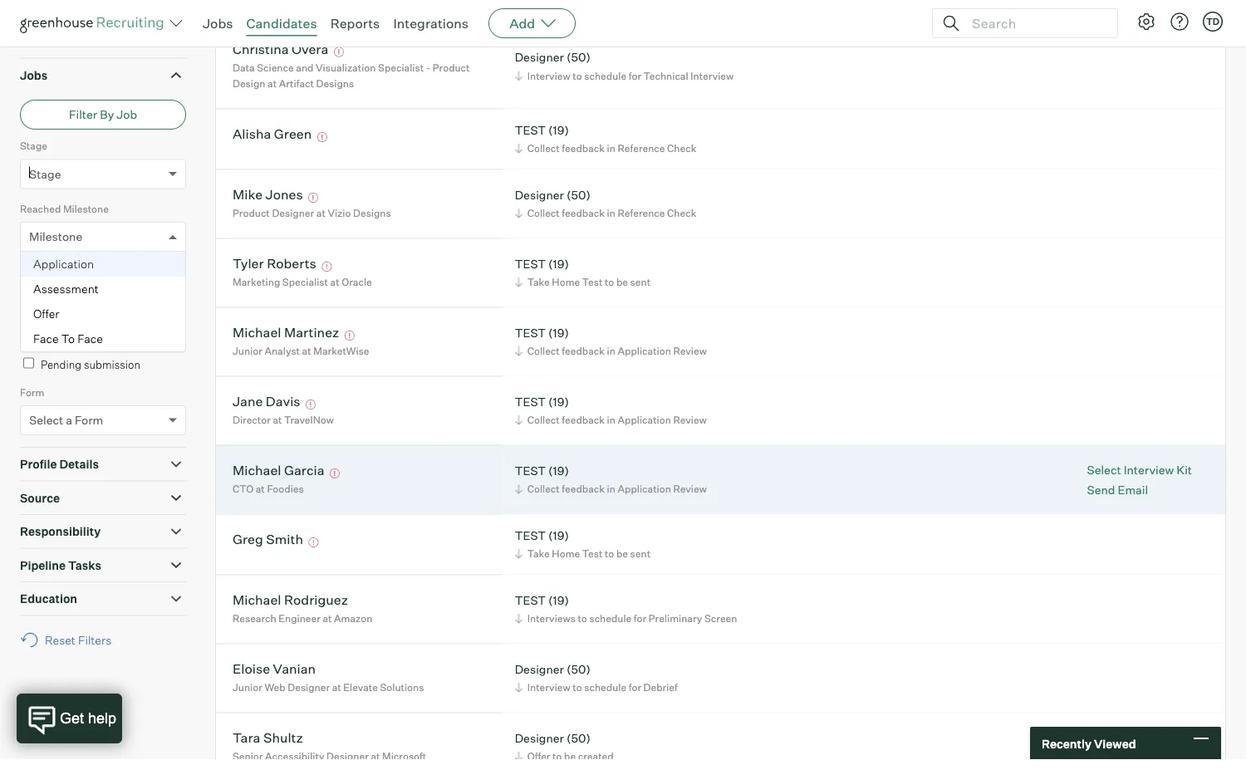 Task type: describe. For each thing, give the bounding box(es) containing it.
director
[[233, 414, 271, 426]]

5 feedback from the top
[[562, 483, 605, 495]]

in for michael martinez
[[607, 345, 615, 357]]

none field inside reached milestone element
[[21, 223, 37, 251]]

-
[[426, 61, 430, 74]]

mike
[[233, 186, 263, 203]]

Search text field
[[968, 11, 1102, 35]]

add button
[[489, 8, 576, 38]]

marketing specialist at oracle
[[233, 276, 372, 288]]

collect feedback in application review link for jane davis
[[512, 412, 711, 428]]

profile details
[[20, 457, 99, 472]]

for inside designer (50) interview to schedule for technical interview
[[629, 69, 641, 82]]

roberts
[[267, 255, 316, 272]]

jane davis
[[233, 393, 300, 410]]

schedule for rodriguez
[[589, 612, 632, 625]]

at inside data science and visualization specialist - product design at artifact designs
[[268, 77, 277, 90]]

prospects on no jobs
[[41, 31, 149, 45]]

email
[[1118, 482, 1148, 497]]

2 test from the top
[[582, 548, 603, 560]]

vizio
[[328, 207, 351, 219]]

(19) for 1st take home test to be sent link from the top
[[548, 256, 569, 271]]

feedback for jane davis
[[562, 414, 605, 426]]

interview inside select interview kit send email
[[1124, 463, 1174, 477]]

1 face from the left
[[33, 332, 59, 346]]

no
[[108, 31, 122, 45]]

at down martinez
[[302, 345, 311, 357]]

1 vertical spatial designs
[[353, 207, 391, 219]]

director at travelnow
[[233, 414, 334, 426]]

alisha
[[233, 126, 271, 142]]

profile
[[20, 457, 57, 472]]

designer (50) interview to schedule for technical interview
[[515, 50, 734, 82]]

test inside test (19) interviews to schedule for preliminary screen
[[515, 593, 546, 607]]

0 vertical spatial stage
[[20, 140, 47, 152]]

1 test from the top
[[582, 276, 603, 288]]

greg smith link
[[233, 531, 303, 550]]

collect feedback in application review link for michael martinez
[[512, 343, 711, 359]]

0 vertical spatial submitted
[[63, 265, 112, 278]]

1 vertical spatial product
[[233, 207, 270, 219]]

christina overa link
[[233, 40, 328, 60]]

sent for 1st take home test to be sent link from the top
[[630, 276, 651, 288]]

face to face
[[33, 332, 103, 346]]

garcia
[[284, 462, 324, 479]]

reset filters
[[45, 633, 112, 647]]

for for vanian
[[629, 681, 641, 694]]

amazon
[[334, 612, 373, 625]]

reference for (50)
[[618, 207, 665, 219]]

Pending submission checkbox
[[23, 358, 34, 369]]

Prospects on No Jobs checkbox
[[23, 31, 34, 42]]

web
[[265, 681, 286, 694]]

pipeline
[[20, 558, 66, 573]]

to for designer (50) interview to schedule for technical interview
[[573, 69, 582, 82]]

1 vertical spatial stage
[[29, 167, 61, 181]]

integrations
[[393, 15, 469, 32]]

overa
[[292, 40, 328, 57]]

research
[[233, 612, 276, 625]]

at inside the eloise vanian junior web designer at elevate solutions
[[332, 681, 341, 694]]

mike jones
[[233, 186, 303, 203]]

1 vertical spatial job
[[20, 265, 38, 278]]

jones
[[265, 186, 303, 203]]

tyler roberts
[[233, 255, 316, 272]]

exclude migrated candidates
[[41, 2, 184, 16]]

jane
[[233, 393, 263, 410]]

mike jones link
[[233, 186, 303, 205]]

designer (50) interview to schedule for debrief
[[515, 662, 678, 694]]

recently
[[1042, 736, 1092, 751]]

tara shultz link
[[233, 730, 303, 749]]

sent for first take home test to be sent link from the bottom
[[630, 548, 651, 560]]

michael for michael martinez
[[233, 324, 281, 341]]

in for jane davis
[[607, 414, 615, 426]]

eloise
[[233, 661, 270, 677]]

interview inside designer (50) interview to schedule for debrief
[[527, 681, 570, 694]]

tara shultz
[[233, 730, 303, 746]]

(50) for designer (50) collect feedback in reference check
[[567, 187, 591, 202]]

td
[[1206, 16, 1220, 27]]

reset
[[45, 633, 75, 647]]

michael rodriguez research engineer at amazon
[[233, 592, 373, 625]]

christina overa
[[233, 40, 328, 57]]

at right the cto
[[256, 483, 265, 495]]

foodies
[[267, 483, 304, 495]]

analyst
[[265, 345, 300, 357]]

1 vertical spatial sent
[[71, 329, 92, 342]]

oracle
[[342, 276, 372, 288]]

send email link
[[1087, 482, 1192, 498]]

td button
[[1200, 8, 1226, 35]]

jobs link
[[203, 15, 233, 32]]

1 junior from the top
[[233, 345, 262, 357]]

5 in from the top
[[607, 483, 615, 495]]

michael for michael garcia
[[233, 462, 281, 479]]

collect inside test (19) collect feedback in reference check
[[527, 142, 560, 155]]

christina overa has been in technical interview for more than 14 days image
[[331, 47, 346, 57]]

1 vertical spatial job post submitted
[[29, 292, 137, 307]]

test (19) take home test to be sent for first take home test to be sent link from the bottom
[[515, 528, 651, 560]]

review for jane davis
[[673, 414, 707, 426]]

screen
[[704, 612, 737, 625]]

(19) for "collect feedback in application review" link corresponding to michael martinez
[[548, 325, 569, 340]]

test (19) collect feedback in reference check
[[515, 123, 696, 155]]

0 vertical spatial job post submitted
[[20, 265, 112, 278]]

2 vertical spatial be
[[616, 548, 628, 560]]

td button
[[1203, 12, 1223, 32]]

1 vertical spatial post
[[52, 292, 77, 307]]

filter by job
[[69, 107, 137, 122]]

interview to schedule for technical interview link
[[512, 68, 738, 83]]

(19) for "collect feedback in application review" link corresponding to jane davis
[[548, 394, 569, 409]]

at down davis
[[273, 414, 282, 426]]

michael martinez
[[233, 324, 339, 341]]

greg smith has been in take home test for more than 7 days image
[[306, 538, 321, 548]]

(50) for designer (50)
[[567, 731, 591, 745]]

michael inside michael rodriguez research engineer at amazon
[[233, 592, 281, 608]]

1 take home test to be sent link from the top
[[512, 274, 655, 290]]

junior analyst at marketwise
[[233, 345, 369, 357]]

face to face option
[[21, 327, 185, 352]]

engineer
[[279, 612, 321, 625]]

eloise vanian junior web designer at elevate solutions
[[233, 661, 424, 694]]

select interview kit send email
[[1087, 463, 1192, 497]]

collect for jane davis
[[527, 414, 560, 426]]

3 review from the top
[[673, 483, 707, 495]]

1 vertical spatial form
[[75, 413, 103, 428]]

mike jones has been in reference check for more than 10 days image
[[306, 193, 321, 203]]

travelnow
[[284, 414, 334, 426]]

responsibility
[[20, 524, 101, 539]]

schedule for vanian
[[584, 681, 626, 694]]

2 horizontal spatial jobs
[[203, 15, 233, 32]]

at down tyler roberts has been in take home test for more than 7 days image
[[330, 276, 339, 288]]

artifact
[[279, 77, 314, 90]]

shultz
[[263, 730, 303, 746]]

for for rodriguez
[[634, 612, 646, 625]]

0 horizontal spatial form
[[20, 386, 44, 398]]

interview to schedule for debrief link
[[512, 680, 682, 695]]

1 vertical spatial submitted
[[79, 292, 137, 307]]

jane davis link
[[233, 393, 300, 412]]

check for (19)
[[667, 142, 696, 155]]

michael martinez has been in application review for more than 5 days image
[[342, 331, 357, 341]]

rodriguez
[[284, 592, 348, 608]]

designer for designer (50) collect feedback in reference check
[[515, 187, 564, 202]]

michael garcia
[[233, 462, 324, 479]]

details
[[59, 457, 99, 472]]

michael rodriguez link
[[233, 592, 348, 611]]

submission
[[84, 358, 140, 371]]

assessment
[[33, 282, 99, 296]]

debrief
[[643, 681, 678, 694]]

designs inside data science and visualization specialist - product design at artifact designs
[[316, 77, 354, 90]]

application option
[[21, 252, 185, 277]]

data science and visualization specialist - product design at artifact designs
[[233, 61, 470, 90]]

solutions
[[380, 681, 424, 694]]

5 collect from the top
[[527, 483, 560, 495]]

form element
[[20, 384, 186, 447]]

visualization
[[316, 61, 376, 74]]

2 take home test to be sent link from the top
[[512, 546, 655, 562]]



Task type: locate. For each thing, give the bounding box(es) containing it.
1 vertical spatial check
[[667, 207, 696, 219]]

0 vertical spatial michael
[[233, 324, 281, 341]]

to inside test (19) interviews to schedule for preliminary screen
[[578, 612, 587, 625]]

2 check from the top
[[667, 207, 696, 219]]

0 vertical spatial collect feedback in reference check link
[[512, 141, 701, 156]]

2 feedback from the top
[[562, 207, 605, 219]]

milestone down stage element
[[63, 202, 109, 215]]

2 review from the top
[[673, 414, 707, 426]]

offer option
[[21, 302, 185, 327]]

2 face from the left
[[77, 332, 103, 346]]

select left the a
[[29, 413, 63, 428]]

for left "preliminary"
[[634, 612, 646, 625]]

collect feedback in application review link
[[512, 343, 711, 359], [512, 412, 711, 428], [512, 481, 711, 497]]

1 collect feedback in reference check link from the top
[[512, 141, 701, 156]]

3 test (19) collect feedback in application review from the top
[[515, 463, 707, 495]]

test (19) take home test to be sent down designer (50) collect feedback in reference check
[[515, 256, 651, 288]]

1 vertical spatial take
[[527, 548, 550, 560]]

1 horizontal spatial face
[[77, 332, 103, 346]]

to down add popup button
[[573, 69, 582, 82]]

2 vertical spatial job
[[29, 292, 50, 307]]

to inside "option"
[[61, 332, 75, 346]]

post up to be sent
[[52, 292, 77, 307]]

job post submitted
[[20, 265, 112, 278], [29, 292, 137, 307]]

0 vertical spatial for
[[629, 69, 641, 82]]

test down designer (50) collect feedback in reference check
[[582, 276, 603, 288]]

(19) for collect feedback in reference check link associated with (19)
[[548, 123, 569, 137]]

0 vertical spatial designs
[[316, 77, 354, 90]]

select inside form element
[[29, 413, 63, 428]]

4 collect from the top
[[527, 414, 560, 426]]

1 collect feedback in application review link from the top
[[512, 343, 711, 359]]

7 test from the top
[[515, 593, 546, 607]]

interviews to schedule for preliminary screen link
[[512, 611, 741, 626]]

2 vertical spatial collect feedback in application review link
[[512, 481, 711, 497]]

0 vertical spatial product
[[433, 61, 470, 74]]

feedback for mike jones
[[562, 207, 605, 219]]

2 vertical spatial test (19) collect feedback in application review
[[515, 463, 707, 495]]

job inside 'button'
[[117, 107, 137, 122]]

1 check from the top
[[667, 142, 696, 155]]

job
[[117, 107, 137, 122], [20, 265, 38, 278], [29, 292, 50, 307]]

check inside designer (50) collect feedback in reference check
[[667, 207, 696, 219]]

viewed
[[1094, 736, 1136, 751]]

0 vertical spatial milestone
[[63, 202, 109, 215]]

list box containing application
[[21, 252, 185, 352]]

be down designer (50) collect feedback in reference check
[[616, 276, 628, 288]]

2 collect feedback in application review link from the top
[[512, 412, 711, 428]]

1 (50) from the top
[[567, 50, 591, 64]]

at left "elevate"
[[332, 681, 341, 694]]

test (19) collect feedback in application review for jane davis
[[515, 394, 707, 426]]

(50) down the interview to schedule for debrief link
[[567, 731, 591, 745]]

recently viewed
[[1042, 736, 1136, 751]]

exclude
[[41, 2, 80, 16]]

schedule left technical at the right top of the page
[[584, 69, 626, 82]]

4 (19) from the top
[[548, 394, 569, 409]]

feedback inside designer (50) collect feedback in reference check
[[562, 207, 605, 219]]

milestone down reached milestone
[[29, 229, 82, 244]]

form down pending submission option
[[20, 386, 44, 398]]

collect for michael martinez
[[527, 345, 560, 357]]

be down offer
[[56, 329, 68, 342]]

designer for designer (50)
[[515, 731, 564, 745]]

collect feedback in reference check link up designer (50) collect feedback in reference check
[[512, 141, 701, 156]]

design
[[233, 77, 265, 90]]

prospects
[[41, 31, 91, 45]]

0 vertical spatial test (19) take home test to be sent
[[515, 256, 651, 288]]

0 vertical spatial select
[[29, 413, 63, 428]]

1 collect from the top
[[527, 142, 560, 155]]

2 collect feedback in reference check link from the top
[[512, 205, 701, 221]]

select for select a form
[[29, 413, 63, 428]]

specialist inside data science and visualization specialist - product design at artifact designs
[[378, 61, 424, 74]]

interview
[[527, 69, 570, 82], [691, 69, 734, 82], [1124, 463, 1174, 477], [527, 681, 570, 694]]

1 vertical spatial michael
[[233, 462, 281, 479]]

1 vertical spatial specialist
[[282, 276, 328, 288]]

1 vertical spatial test (19) take home test to be sent
[[515, 528, 651, 560]]

4 test from the top
[[515, 394, 546, 409]]

michael up analyst
[[233, 324, 281, 341]]

product
[[433, 61, 470, 74], [233, 207, 270, 219]]

0 vertical spatial test (19) collect feedback in application review
[[515, 325, 707, 357]]

0 vertical spatial schedule
[[584, 69, 626, 82]]

(50) down test (19) collect feedback in reference check
[[567, 187, 591, 202]]

1 test (19) take home test to be sent from the top
[[515, 256, 651, 288]]

1 take from the top
[[527, 276, 550, 288]]

job right by on the left of the page
[[117, 107, 137, 122]]

alisha green
[[233, 126, 312, 142]]

1 vertical spatial test
[[582, 548, 603, 560]]

to be sent
[[41, 329, 92, 342]]

1 review from the top
[[673, 345, 707, 357]]

home for first take home test to be sent link from the bottom
[[552, 548, 580, 560]]

to right the to be sent checkbox
[[41, 329, 53, 342]]

test
[[582, 276, 603, 288], [582, 548, 603, 560]]

designer
[[515, 50, 564, 64], [515, 187, 564, 202], [272, 207, 314, 219], [515, 662, 564, 676], [288, 681, 330, 694], [515, 731, 564, 745]]

and
[[296, 61, 314, 74]]

1 vertical spatial milestone
[[29, 229, 82, 244]]

application inside option
[[33, 257, 94, 271]]

(19) for first take home test to be sent link from the bottom
[[548, 528, 569, 543]]

1 vertical spatial select
[[1087, 463, 1121, 477]]

0 vertical spatial be
[[616, 276, 628, 288]]

1 (19) from the top
[[548, 123, 569, 137]]

interview up send email link
[[1124, 463, 1174, 477]]

1 vertical spatial test (19) collect feedback in application review
[[515, 394, 707, 426]]

0 horizontal spatial jobs
[[20, 68, 48, 82]]

jobs right no
[[124, 31, 149, 45]]

reference for (19)
[[618, 142, 665, 155]]

0 vertical spatial reference
[[618, 142, 665, 155]]

at down rodriguez
[[323, 612, 332, 625]]

reports
[[330, 15, 380, 32]]

for inside test (19) interviews to schedule for preliminary screen
[[634, 612, 646, 625]]

michael up the cto at foodies
[[233, 462, 281, 479]]

To be sent checkbox
[[23, 329, 34, 340]]

post
[[40, 265, 61, 278], [52, 292, 77, 307]]

face down offer
[[33, 332, 59, 346]]

on
[[93, 31, 105, 45]]

specialist left -
[[378, 61, 424, 74]]

eloise vanian link
[[233, 661, 316, 680]]

1 reference from the top
[[618, 142, 665, 155]]

0 horizontal spatial to
[[41, 329, 53, 342]]

science
[[257, 61, 294, 74]]

product designer at vizio designs
[[233, 207, 391, 219]]

3 collect feedback in application review link from the top
[[512, 481, 711, 497]]

junior down eloise in the bottom of the page
[[233, 681, 262, 694]]

interview down add popup button
[[527, 69, 570, 82]]

6 (19) from the top
[[548, 528, 569, 543]]

0 vertical spatial review
[[673, 345, 707, 357]]

0 horizontal spatial product
[[233, 207, 270, 219]]

michael garcia has been in application review for more than 5 days image
[[327, 469, 342, 479]]

2 test from the top
[[515, 256, 546, 271]]

1 vertical spatial junior
[[233, 681, 262, 694]]

collect feedback in reference check link for (50)
[[512, 205, 701, 221]]

designs right the vizio
[[353, 207, 391, 219]]

in
[[607, 142, 615, 155], [607, 207, 615, 219], [607, 345, 615, 357], [607, 414, 615, 426], [607, 483, 615, 495]]

source
[[20, 491, 60, 505]]

5 test from the top
[[515, 463, 546, 478]]

greg
[[233, 531, 263, 548]]

0 vertical spatial test
[[582, 276, 603, 288]]

to inside designer (50) interview to schedule for debrief
[[573, 681, 582, 694]]

0 vertical spatial junior
[[233, 345, 262, 357]]

form right the a
[[75, 413, 103, 428]]

2 collect from the top
[[527, 207, 560, 219]]

designer (50)
[[515, 731, 591, 745]]

1 vertical spatial for
[[634, 612, 646, 625]]

application
[[33, 257, 94, 271], [618, 345, 671, 357], [618, 414, 671, 426], [618, 483, 671, 495]]

in inside test (19) collect feedback in reference check
[[607, 142, 615, 155]]

for left technical at the right top of the page
[[629, 69, 641, 82]]

take home test to be sent link down designer (50) collect feedback in reference check
[[512, 274, 655, 290]]

reference up designer (50) collect feedback in reference check
[[618, 142, 665, 155]]

test (19) collect feedback in application review for michael martinez
[[515, 325, 707, 357]]

jobs down prospects on no jobs option
[[20, 68, 48, 82]]

schedule inside designer (50) interview to schedule for debrief
[[584, 681, 626, 694]]

preliminary
[[649, 612, 702, 625]]

0 vertical spatial specialist
[[378, 61, 424, 74]]

sent
[[630, 276, 651, 288], [71, 329, 92, 342], [630, 548, 651, 560]]

designer for designer (50) interview to schedule for technical interview
[[515, 50, 564, 64]]

1 in from the top
[[607, 142, 615, 155]]

junior left analyst
[[233, 345, 262, 357]]

2 vertical spatial for
[[629, 681, 641, 694]]

collect feedback in application review link for michael garcia
[[512, 481, 711, 497]]

3 feedback from the top
[[562, 345, 605, 357]]

to up test (19) interviews to schedule for preliminary screen
[[605, 548, 614, 560]]

2 test (19) collect feedback in application review from the top
[[515, 394, 707, 426]]

0 vertical spatial collect feedback in application review link
[[512, 343, 711, 359]]

reference down test (19) collect feedback in reference check
[[618, 207, 665, 219]]

technical
[[643, 69, 688, 82]]

1 vertical spatial reference
[[618, 207, 665, 219]]

collect feedback in reference check link for (19)
[[512, 141, 701, 156]]

home for 1st take home test to be sent link from the top
[[552, 276, 580, 288]]

job up the to be sent checkbox
[[29, 292, 50, 307]]

education
[[20, 592, 77, 606]]

(50) inside designer (50) interview to schedule for technical interview
[[567, 50, 591, 64]]

1 horizontal spatial select
[[1087, 463, 1121, 477]]

add
[[509, 15, 535, 32]]

1 vertical spatial take home test to be sent link
[[512, 546, 655, 562]]

collect feedback in reference check link down test (19) collect feedback in reference check
[[512, 205, 701, 221]]

to down designer (50) collect feedback in reference check
[[605, 276, 614, 288]]

green
[[274, 126, 312, 142]]

alisha green link
[[233, 126, 312, 145]]

2 junior from the top
[[233, 681, 262, 694]]

submitted up assessment
[[63, 265, 112, 278]]

interviews
[[527, 612, 576, 625]]

list box inside reached milestone element
[[21, 252, 185, 352]]

schedule inside designer (50) interview to schedule for technical interview
[[584, 69, 626, 82]]

0 vertical spatial take
[[527, 276, 550, 288]]

3 michael from the top
[[233, 592, 281, 608]]

job post submitted element
[[20, 263, 186, 326]]

schedule right interviews in the left bottom of the page
[[589, 612, 632, 625]]

schedule left debrief
[[584, 681, 626, 694]]

test up test (19) interviews to schedule for preliminary screen
[[582, 548, 603, 560]]

designer (50) collect feedback in reference check
[[515, 187, 696, 219]]

in inside designer (50) collect feedback in reference check
[[607, 207, 615, 219]]

stage element
[[20, 138, 186, 201]]

1 vertical spatial schedule
[[589, 612, 632, 625]]

specialist down the roberts
[[282, 276, 328, 288]]

product right -
[[433, 61, 470, 74]]

tyler roberts has been in take home test for more than 7 days image
[[319, 262, 334, 272]]

0 horizontal spatial specialist
[[282, 276, 328, 288]]

christina
[[233, 40, 289, 57]]

face up pending submission
[[77, 332, 103, 346]]

3 (19) from the top
[[548, 325, 569, 340]]

select a form
[[29, 413, 103, 428]]

list box
[[21, 252, 185, 352]]

0 vertical spatial job
[[117, 107, 137, 122]]

feedback for michael martinez
[[562, 345, 605, 357]]

designs down the visualization on the top
[[316, 77, 354, 90]]

1 horizontal spatial to
[[61, 332, 75, 346]]

submitted down application option
[[79, 292, 137, 307]]

test (19) take home test to be sent for 1st take home test to be sent link from the top
[[515, 256, 651, 288]]

designer inside designer (50) collect feedback in reference check
[[515, 187, 564, 202]]

be up test (19) interviews to schedule for preliminary screen
[[616, 548, 628, 560]]

product down the mike
[[233, 207, 270, 219]]

2 (19) from the top
[[548, 256, 569, 271]]

filters
[[78, 633, 112, 647]]

4 (50) from the top
[[567, 731, 591, 745]]

2 in from the top
[[607, 207, 615, 219]]

1 horizontal spatial product
[[433, 61, 470, 74]]

1 test from the top
[[515, 123, 546, 137]]

post up assessment
[[40, 265, 61, 278]]

3 test from the top
[[515, 325, 546, 340]]

2 vertical spatial schedule
[[584, 681, 626, 694]]

assessment option
[[21, 277, 185, 302]]

reference inside test (19) collect feedback in reference check
[[618, 142, 665, 155]]

4 in from the top
[[607, 414, 615, 426]]

in for mike jones
[[607, 207, 615, 219]]

filter by job button
[[20, 100, 186, 130]]

feedback inside test (19) collect feedback in reference check
[[562, 142, 605, 155]]

designer for designer (50) interview to schedule for debrief
[[515, 662, 564, 676]]

1 test (19) collect feedback in application review from the top
[[515, 325, 707, 357]]

collect inside designer (50) collect feedback in reference check
[[527, 207, 560, 219]]

schedule inside test (19) interviews to schedule for preliminary screen
[[589, 612, 632, 625]]

select up send on the right bottom
[[1087, 463, 1121, 477]]

candidates link
[[246, 15, 317, 32]]

1 horizontal spatial jobs
[[124, 31, 149, 45]]

smith
[[266, 531, 303, 548]]

3 collect from the top
[[527, 345, 560, 357]]

select inside select interview kit send email
[[1087, 463, 1121, 477]]

0 vertical spatial form
[[20, 386, 44, 398]]

to inside designer (50) interview to schedule for technical interview
[[573, 69, 582, 82]]

reference inside designer (50) collect feedback in reference check
[[618, 207, 665, 219]]

2 vertical spatial michael
[[233, 592, 281, 608]]

2 vertical spatial review
[[673, 483, 707, 495]]

select for select interview kit send email
[[1087, 463, 1121, 477]]

7 (19) from the top
[[548, 593, 569, 607]]

(50) inside designer (50) collect feedback in reference check
[[567, 187, 591, 202]]

0 vertical spatial take home test to be sent link
[[512, 274, 655, 290]]

designer inside the eloise vanian junior web designer at elevate solutions
[[288, 681, 330, 694]]

at down science
[[268, 77, 277, 90]]

test (19) take home test to be sent up test (19) interviews to schedule for preliminary screen
[[515, 528, 651, 560]]

to for test (19) interviews to schedule for preliminary screen
[[578, 612, 587, 625]]

None field
[[21, 223, 37, 251]]

junior inside the eloise vanian junior web designer at elevate solutions
[[233, 681, 262, 694]]

3 in from the top
[[607, 345, 615, 357]]

1 feedback from the top
[[562, 142, 605, 155]]

1 vertical spatial collect feedback in application review link
[[512, 412, 711, 428]]

designer inside designer (50) interview to schedule for technical interview
[[515, 50, 564, 64]]

a
[[66, 413, 72, 428]]

1 vertical spatial review
[[673, 414, 707, 426]]

product inside data science and visualization specialist - product design at artifact designs
[[433, 61, 470, 74]]

2 home from the top
[[552, 548, 580, 560]]

0 vertical spatial home
[[552, 276, 580, 288]]

1 michael from the top
[[233, 324, 281, 341]]

(50) inside designer (50) interview to schedule for debrief
[[567, 662, 591, 676]]

designer inside designer (50) interview to schedule for debrief
[[515, 662, 564, 676]]

cto at foodies
[[233, 483, 304, 495]]

(50) up interview to schedule for technical interview link
[[567, 50, 591, 64]]

6 test from the top
[[515, 528, 546, 543]]

candidates
[[130, 2, 184, 16]]

(50) for designer (50) interview to schedule for debrief
[[567, 662, 591, 676]]

at down mike jones has been in reference check for more than 10 days icon
[[316, 207, 325, 219]]

reached milestone
[[20, 202, 109, 215]]

marketing
[[233, 276, 280, 288]]

jobs up christina
[[203, 15, 233, 32]]

2 michael from the top
[[233, 462, 281, 479]]

select interview kit link
[[1087, 462, 1192, 478]]

michael up research
[[233, 592, 281, 608]]

vanian
[[273, 661, 316, 677]]

0 vertical spatial check
[[667, 142, 696, 155]]

pending submission
[[41, 358, 140, 371]]

alisha green has been in reference check for more than 10 days image
[[315, 132, 330, 142]]

1 horizontal spatial specialist
[[378, 61, 424, 74]]

2 vertical spatial sent
[[630, 548, 651, 560]]

check for (50)
[[667, 207, 696, 219]]

0 vertical spatial sent
[[630, 276, 651, 288]]

to up designer (50)
[[573, 681, 582, 694]]

4 feedback from the top
[[562, 414, 605, 426]]

reached milestone element
[[20, 201, 186, 352]]

(19) inside test (19) collect feedback in reference check
[[548, 123, 569, 137]]

job up assessment
[[20, 265, 38, 278]]

(19) for interviews to schedule for preliminary screen link
[[548, 593, 569, 607]]

0 vertical spatial post
[[40, 265, 61, 278]]

1 horizontal spatial form
[[75, 413, 103, 428]]

michael garcia link
[[233, 462, 324, 481]]

2 (50) from the top
[[567, 187, 591, 202]]

take home test to be sent link up test (19) interviews to schedule for preliminary screen
[[512, 546, 655, 562]]

1 home from the top
[[552, 276, 580, 288]]

pending
[[41, 358, 81, 371]]

pipeline tasks
[[20, 558, 101, 573]]

check inside test (19) collect feedback in reference check
[[667, 142, 696, 155]]

interview right technical at the right top of the page
[[691, 69, 734, 82]]

2 reference from the top
[[618, 207, 665, 219]]

1 vertical spatial be
[[56, 329, 68, 342]]

collect for mike jones
[[527, 207, 560, 219]]

test inside test (19) collect feedback in reference check
[[515, 123, 546, 137]]

milestone
[[63, 202, 109, 215], [29, 229, 82, 244]]

at
[[268, 77, 277, 90], [316, 207, 325, 219], [330, 276, 339, 288], [302, 345, 311, 357], [273, 414, 282, 426], [256, 483, 265, 495], [323, 612, 332, 625], [332, 681, 341, 694]]

3 (50) from the top
[[567, 662, 591, 676]]

junior
[[233, 345, 262, 357], [233, 681, 262, 694]]

for left debrief
[[629, 681, 641, 694]]

2 take from the top
[[527, 548, 550, 560]]

to right interviews in the left bottom of the page
[[578, 612, 587, 625]]

jane davis has been in application review for more than 5 days image
[[303, 400, 318, 410]]

integrations link
[[393, 15, 469, 32]]

candidates
[[246, 15, 317, 32]]

tyler roberts link
[[233, 255, 316, 274]]

2 test (19) take home test to be sent from the top
[[515, 528, 651, 560]]

1 vertical spatial collect feedback in reference check link
[[512, 205, 701, 221]]

review for michael martinez
[[673, 345, 707, 357]]

configure image
[[1136, 12, 1156, 32]]

greenhouse recruiting image
[[20, 13, 169, 33]]

interview up designer (50)
[[527, 681, 570, 694]]

0 horizontal spatial select
[[29, 413, 63, 428]]

test (19) interviews to schedule for preliminary screen
[[515, 593, 737, 625]]

martinez
[[284, 324, 339, 341]]

for inside designer (50) interview to schedule for debrief
[[629, 681, 641, 694]]

at inside michael rodriguez research engineer at amazon
[[323, 612, 332, 625]]

to up the pending
[[61, 332, 75, 346]]

to for designer (50) interview to schedule for debrief
[[573, 681, 582, 694]]

take home test to be sent link
[[512, 274, 655, 290], [512, 546, 655, 562]]

1 vertical spatial home
[[552, 548, 580, 560]]

(50) up the interview to schedule for debrief link
[[567, 662, 591, 676]]

collect feedback in reference check link
[[512, 141, 701, 156], [512, 205, 701, 221]]

5 (19) from the top
[[548, 463, 569, 478]]

(19) inside test (19) interviews to schedule for preliminary screen
[[548, 593, 569, 607]]

(50) for designer (50) interview to schedule for technical interview
[[567, 50, 591, 64]]

0 horizontal spatial face
[[33, 332, 59, 346]]

reached
[[20, 202, 61, 215]]



Task type: vqa. For each thing, say whether or not it's contained in the screenshot.


